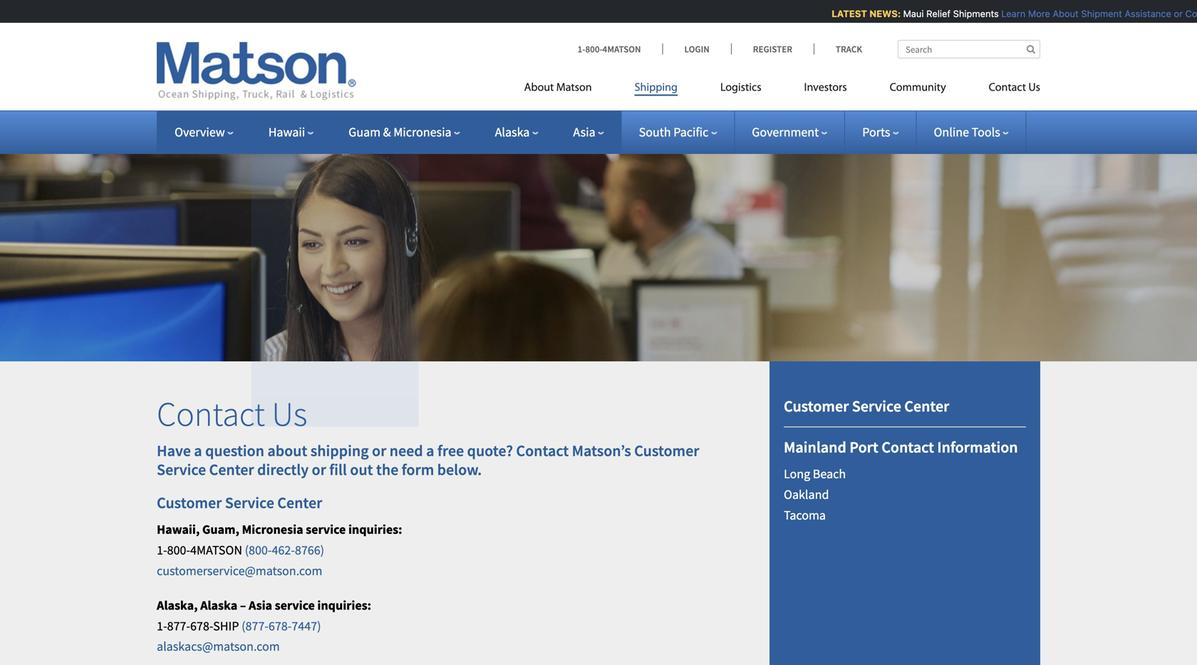 Task type: locate. For each thing, give the bounding box(es) containing it.
0 vertical spatial micronesia
[[394, 124, 452, 140]]

about inside top menu navigation
[[524, 82, 554, 94]]

1 vertical spatial asia
[[249, 597, 272, 613]]

guam
[[349, 124, 381, 140]]

1- up matson
[[578, 43, 586, 55]]

section containing customer service center
[[752, 361, 1058, 665]]

question
[[205, 441, 264, 460]]

contact us down search icon
[[989, 82, 1041, 94]]

contact us for the leftmost contact us link
[[266, 405, 311, 418]]

1 vertical spatial micronesia
[[242, 522, 303, 538]]

hawaii, guam, micronesia service inquiries: 1-800-4matson (800-462-8766) customerservice@matson.com
[[157, 522, 402, 579]]

track
[[836, 43, 862, 55]]

0 vertical spatial service
[[852, 396, 902, 416]]

micronesia up the 462-
[[242, 522, 303, 538]]

0 horizontal spatial customer service center
[[157, 493, 322, 512]]

1 horizontal spatial or
[[372, 441, 387, 460]]

service inside alaska, alaska – asia service inquiries: 1-877-678-ship (877-678-7447) alaskacs@matson.com
[[275, 597, 315, 613]]

contact inside top menu navigation
[[989, 82, 1026, 94]]

0 horizontal spatial asia
[[249, 597, 272, 613]]

0 horizontal spatial hawaii
[[268, 124, 305, 140]]

contact us up "question" on the bottom left of the page
[[157, 392, 307, 435]]

1 horizontal spatial 4matson
[[603, 43, 641, 55]]

– right 'equipment'
[[314, 284, 319, 297]]

0 horizontal spatial 800-
[[167, 542, 190, 558]]

1 vertical spatial 800-
[[167, 542, 190, 558]]

1 horizontal spatial shipping
[[362, 193, 399, 206]]

us inside top menu navigation
[[1029, 82, 1041, 94]]

service inside hawaii, guam, micronesia service inquiries: 1-800-4matson (800-462-8766) customerservice@matson.com
[[306, 522, 346, 538]]

shipping inside top menu navigation
[[635, 82, 678, 94]]

service
[[306, 522, 346, 538], [275, 597, 315, 613]]

center for mainland port contact information
[[905, 396, 950, 416]]

hawaii inside ship your car to/from hawaii link
[[357, 254, 386, 267]]

0 vertical spatial asia
[[573, 124, 596, 140]]

1 horizontal spatial alaska
[[495, 124, 530, 140]]

0 vertical spatial customer service center
[[784, 396, 950, 416]]

alaska down about matson
[[495, 124, 530, 140]]

alaskacs@matson.com link
[[157, 638, 280, 654]]

2 678- from the left
[[269, 618, 292, 634]]

asia inside alaska, alaska – asia service inquiries: 1-877-678-ship (877-678-7447) alaskacs@matson.com
[[249, 597, 272, 613]]

4matson inside hawaii, guam, micronesia service inquiries: 1-800-4matson (800-462-8766) customerservice@matson.com
[[190, 542, 242, 558]]

0 horizontal spatial a
[[194, 441, 202, 460]]

service up port
[[852, 396, 902, 416]]

1 vertical spatial service
[[157, 460, 206, 479]]

latest news: maui relief shipments learn more about shipment assistance or con
[[827, 8, 1197, 19]]

asia down the about matson link
[[573, 124, 596, 140]]

alaska up ship
[[200, 597, 237, 613]]

asia link
[[573, 124, 604, 140]]

0 vertical spatial shipping
[[635, 82, 678, 94]]

or left the fill at the left of page
[[312, 460, 326, 479]]

pacific
[[674, 124, 709, 140]]

hawaii inside equipment – hawaii link
[[321, 284, 349, 297]]

customer up hawaii, at the left
[[157, 493, 222, 512]]

0 vertical spatial customer
[[784, 396, 849, 416]]

south
[[639, 124, 671, 140]]

rates/rules
[[289, 345, 338, 357]]

1-
[[578, 43, 586, 55], [157, 542, 167, 558], [157, 618, 167, 634]]

1 horizontal spatial a
[[426, 441, 434, 460]]

shipping up south
[[635, 82, 678, 94]]

center up "mainland port contact information"
[[905, 396, 950, 416]]

us
[[1029, 82, 1041, 94], [272, 392, 307, 435], [300, 405, 311, 418]]

center left directly on the left of the page
[[209, 460, 254, 479]]

equipment
[[266, 284, 312, 297]]

ship
[[213, 618, 239, 634]]

about left matson
[[524, 82, 554, 94]]

guam & micronesia link
[[349, 124, 460, 140]]

contact up "question" on the bottom left of the page
[[157, 392, 265, 435]]

1 horizontal spatial contact us link
[[968, 75, 1041, 104]]

refrigerated container shipping
[[266, 193, 399, 206]]

alaska
[[495, 124, 530, 140], [200, 597, 237, 613]]

tariff
[[266, 345, 287, 357]]

1 horizontal spatial –
[[314, 284, 319, 297]]

1 vertical spatial hawaii
[[357, 254, 386, 267]]

service up the "8766)"
[[306, 522, 346, 538]]

0 vertical spatial inquiries:
[[349, 522, 402, 538]]

relief
[[922, 8, 946, 19]]

alaska inside alaska, alaska – asia service inquiries: 1-877-678-ship (877-678-7447) alaskacs@matson.com
[[200, 597, 237, 613]]

micronesia for guam,
[[242, 522, 303, 538]]

2 vertical spatial hawaii
[[321, 284, 349, 297]]

4matson down guam,
[[190, 542, 242, 558]]

1 678- from the left
[[190, 618, 213, 634]]

contact us up the "about"
[[266, 405, 311, 418]]

678- right ship
[[269, 618, 292, 634]]

matson's
[[572, 441, 631, 460]]

2 horizontal spatial center
[[905, 396, 950, 416]]

shipping for shipping schedules
[[266, 314, 303, 327]]

service inside have a question about shipping or need a free quote? contact matson's customer service center directly or fill out the form below.
[[157, 460, 206, 479]]

guam & micronesia
[[349, 124, 452, 140]]

1 horizontal spatial customer service center
[[784, 396, 950, 416]]

long beach link
[[784, 466, 846, 482]]

1 a from the left
[[194, 441, 202, 460]]

contact inside section
[[882, 437, 934, 457]]

micronesia right &
[[394, 124, 452, 140]]

1 vertical spatial customer
[[634, 441, 700, 460]]

shipping link
[[613, 75, 699, 104]]

1- inside alaska, alaska – asia service inquiries: 1-877-678-ship (877-678-7447) alaskacs@matson.com
[[157, 618, 167, 634]]

shipping right container
[[362, 193, 399, 206]]

service up hawaii, at the left
[[157, 460, 206, 479]]

678- up "alaskacs@matson.com" link
[[190, 618, 213, 634]]

1- down alaska,
[[157, 618, 167, 634]]

0 vertical spatial about
[[1048, 8, 1074, 19]]

contact us inside top menu navigation
[[989, 82, 1041, 94]]

hawaii right to/from at the left
[[357, 254, 386, 267]]

have a question about shipping or need a free quote? contact matson's customer service center directly or fill out the form below.
[[157, 441, 700, 479]]

center down directly on the left of the page
[[277, 493, 322, 512]]

center
[[905, 396, 950, 416], [209, 460, 254, 479], [277, 493, 322, 512]]

contact right port
[[882, 437, 934, 457]]

1 horizontal spatial 678-
[[269, 618, 292, 634]]

contact inside have a question about shipping or need a free quote? contact matson's customer service center directly or fill out the form below.
[[516, 441, 569, 460]]

1 horizontal spatial 800-
[[586, 43, 603, 55]]

0 horizontal spatial service
[[157, 460, 206, 479]]

shipments
[[949, 8, 995, 19]]

shipping down 'equipment'
[[266, 314, 303, 327]]

4matson
[[603, 43, 641, 55], [190, 542, 242, 558]]

2 vertical spatial shipping
[[266, 314, 303, 327]]

1 vertical spatial service
[[275, 597, 315, 613]]

a
[[194, 441, 202, 460], [426, 441, 434, 460]]

0 horizontal spatial 4matson
[[190, 542, 242, 558]]

2 vertical spatial 1-
[[157, 618, 167, 634]]

0 vertical spatial contact us link
[[968, 75, 1041, 104]]

0 horizontal spatial customer
[[157, 493, 222, 512]]

quote?
[[467, 441, 513, 460]]

shipping
[[635, 82, 678, 94], [362, 193, 399, 206], [266, 314, 303, 327]]

1 horizontal spatial customer
[[634, 441, 700, 460]]

– up the (877-
[[240, 597, 246, 613]]

hawaii down ship your car to/from hawaii link
[[321, 284, 349, 297]]

ship your car to/from hawaii link
[[251, 245, 419, 276]]

4matson up "shipping" link
[[603, 43, 641, 55]]

2 vertical spatial customer
[[157, 493, 222, 512]]

1 vertical spatial alaska
[[200, 597, 237, 613]]

0 horizontal spatial alaska
[[200, 597, 237, 613]]

customer for mainland port contact information
[[784, 396, 849, 416]]

information
[[938, 437, 1018, 457]]

service inside section
[[852, 396, 902, 416]]

0 vertical spatial 4matson
[[603, 43, 641, 55]]

contact up tools
[[989, 82, 1026, 94]]

1- down hawaii, at the left
[[157, 542, 167, 558]]

more
[[1024, 8, 1046, 19]]

online
[[934, 124, 969, 140]]

1 horizontal spatial service
[[225, 493, 274, 512]]

oakland link
[[784, 486, 829, 502]]

0 horizontal spatial shipping
[[266, 314, 303, 327]]

customer up mainland
[[784, 396, 849, 416]]

a left free
[[426, 441, 434, 460]]

logistics
[[721, 82, 762, 94]]

ports link
[[863, 124, 899, 140]]

contact
[[989, 82, 1026, 94], [157, 392, 265, 435], [266, 405, 298, 418], [882, 437, 934, 457], [516, 441, 569, 460]]

0 horizontal spatial center
[[209, 460, 254, 479]]

directly
[[257, 460, 309, 479]]

service up 7447) at the left bottom of page
[[275, 597, 315, 613]]

800- down hawaii, at the left
[[167, 542, 190, 558]]

section
[[752, 361, 1058, 665]]

–
[[314, 284, 319, 297], [240, 597, 246, 613]]

customer service center for hawaii, guam, micronesia service inquiries:
[[157, 493, 322, 512]]

contact us link up tools
[[968, 75, 1041, 104]]

login link
[[663, 43, 731, 55]]

1 vertical spatial center
[[209, 460, 254, 479]]

1 vertical spatial contact us link
[[251, 396, 419, 427]]

1 vertical spatial 1-
[[157, 542, 167, 558]]

1 vertical spatial 4matson
[[190, 542, 242, 558]]

2 horizontal spatial shipping
[[635, 82, 678, 94]]

about right more
[[1048, 8, 1074, 19]]

customer service center inside section
[[784, 396, 950, 416]]

or left con
[[1170, 8, 1179, 19]]

asia up the (877-
[[249, 597, 272, 613]]

678-
[[190, 618, 213, 634], [269, 618, 292, 634]]

services
[[266, 163, 300, 176]]

inquiries: up 7447) at the left bottom of page
[[317, 597, 371, 613]]

shipping schedules link
[[251, 306, 419, 336]]

customer right matson's
[[634, 441, 700, 460]]

your
[[286, 254, 305, 267]]

1 horizontal spatial hawaii
[[321, 284, 349, 297]]

1 horizontal spatial center
[[277, 493, 322, 512]]

1 vertical spatial customer service center
[[157, 493, 322, 512]]

0 horizontal spatial –
[[240, 597, 246, 613]]

contact us link up shipping
[[251, 396, 419, 427]]

hawaii
[[268, 124, 305, 140], [357, 254, 386, 267], [321, 284, 349, 297]]

None search field
[[898, 40, 1041, 58]]

0 horizontal spatial micronesia
[[242, 522, 303, 538]]

mainland port contact information
[[784, 437, 1018, 457]]

1 vertical spatial –
[[240, 597, 246, 613]]

about
[[1048, 8, 1074, 19], [524, 82, 554, 94]]

contact right quote?
[[516, 441, 569, 460]]

equipment – hawaii link
[[251, 276, 419, 306]]

customer service center up guam,
[[157, 493, 322, 512]]

0 vertical spatial 800-
[[586, 43, 603, 55]]

0 vertical spatial center
[[905, 396, 950, 416]]

quote request link
[[251, 215, 419, 245]]

micronesia inside hawaii, guam, micronesia service inquiries: 1-800-4matson (800-462-8766) customerservice@matson.com
[[242, 522, 303, 538]]

community
[[890, 82, 946, 94]]

inquiries:
[[349, 522, 402, 538], [317, 597, 371, 613]]

services link
[[251, 155, 419, 185]]

2 vertical spatial center
[[277, 493, 322, 512]]

customer service center for mainland port contact information
[[784, 396, 950, 416]]

customer service center up port
[[784, 396, 950, 416]]

1- inside hawaii, guam, micronesia service inquiries: 1-800-4matson (800-462-8766) customerservice@matson.com
[[157, 542, 167, 558]]

inquiries: inside alaska, alaska – asia service inquiries: 1-877-678-ship (877-678-7447) alaskacs@matson.com
[[317, 597, 371, 613]]

out
[[350, 460, 373, 479]]

inquiries: down the
[[349, 522, 402, 538]]

7447)
[[292, 618, 321, 634]]

1 vertical spatial inquiries:
[[317, 597, 371, 613]]

or left need
[[372, 441, 387, 460]]

asia
[[573, 124, 596, 140], [249, 597, 272, 613]]

2 horizontal spatial hawaii
[[357, 254, 386, 267]]

service for mainland port contact information
[[852, 396, 902, 416]]

long beach oakland tacoma
[[784, 466, 846, 523]]

2 horizontal spatial customer
[[784, 396, 849, 416]]

about
[[268, 441, 307, 460]]

0 horizontal spatial 678-
[[190, 618, 213, 634]]

quote
[[266, 224, 291, 236]]

or
[[1170, 8, 1179, 19], [372, 441, 387, 460], [312, 460, 326, 479]]

0 horizontal spatial contact us link
[[251, 396, 419, 427]]

customerservice@matson.com link
[[157, 563, 322, 579]]

register
[[753, 43, 793, 55]]

form
[[402, 460, 434, 479]]

blue matson logo with ocean, shipping, truck, rail and logistics written beneath it. image
[[157, 42, 356, 100]]

a right have
[[194, 441, 202, 460]]

1 horizontal spatial micronesia
[[394, 124, 452, 140]]

0 vertical spatial service
[[306, 522, 346, 538]]

0 horizontal spatial about
[[524, 82, 554, 94]]

800- up matson
[[586, 43, 603, 55]]

service up guam,
[[225, 493, 274, 512]]

hawaii up services
[[268, 124, 305, 140]]

0 vertical spatial –
[[314, 284, 319, 297]]

mainland
[[784, 437, 847, 457]]

overview
[[175, 124, 225, 140]]

2 vertical spatial service
[[225, 493, 274, 512]]

banner image
[[0, 131, 1197, 361]]

1 vertical spatial about
[[524, 82, 554, 94]]

2 horizontal spatial service
[[852, 396, 902, 416]]

– inside alaska, alaska – asia service inquiries: 1-877-678-ship (877-678-7447) alaskacs@matson.com
[[240, 597, 246, 613]]



Task type: vqa. For each thing, say whether or not it's contained in the screenshot.
Your
yes



Task type: describe. For each thing, give the bounding box(es) containing it.
1 horizontal spatial about
[[1048, 8, 1074, 19]]

track link
[[814, 43, 862, 55]]

alaska link
[[495, 124, 538, 140]]

tariff rates/rules link
[[251, 336, 419, 366]]

inquiries: inside hawaii, guam, micronesia service inquiries: 1-800-4matson (800-462-8766) customerservice@matson.com
[[349, 522, 402, 538]]

tacoma link
[[784, 507, 826, 523]]

customer for hawaii, guam, micronesia service inquiries:
[[157, 493, 222, 512]]

logistics link
[[699, 75, 783, 104]]

south pacific link
[[639, 124, 717, 140]]

ports
[[863, 124, 891, 140]]

(800-462-8766) link
[[245, 542, 324, 558]]

0 horizontal spatial or
[[312, 460, 326, 479]]

schedules
[[305, 314, 348, 327]]

contact us for right contact us link
[[989, 82, 1041, 94]]

Search search field
[[898, 40, 1041, 58]]

below.
[[437, 460, 482, 479]]

learn
[[997, 8, 1021, 19]]

about matson link
[[524, 75, 613, 104]]

alaskacs@matson.com
[[157, 638, 280, 654]]

fill
[[329, 460, 347, 479]]

latest
[[827, 8, 863, 19]]

hawaii link
[[268, 124, 314, 140]]

long
[[784, 466, 811, 482]]

service for hawaii, guam, micronesia service inquiries:
[[225, 493, 274, 512]]

investors
[[804, 82, 847, 94]]

462-
[[272, 542, 295, 558]]

(877-678-7447) link
[[242, 618, 321, 634]]

2 horizontal spatial or
[[1170, 8, 1179, 19]]

refrigerated container shipping link
[[251, 185, 419, 215]]

beach
[[813, 466, 846, 482]]

customerservice@matson.com
[[157, 563, 322, 579]]

customer inside have a question about shipping or need a free quote? contact matson's customer service center directly or fill out the form below.
[[634, 441, 700, 460]]

community link
[[869, 75, 968, 104]]

shipment
[[1077, 8, 1118, 19]]

guam,
[[202, 522, 239, 538]]

1 vertical spatial shipping
[[362, 193, 399, 206]]

ship your car to/from hawaii
[[266, 254, 386, 267]]

tools
[[972, 124, 1001, 140]]

alaska, alaska – asia service inquiries: 1-877-678-ship (877-678-7447) alaskacs@matson.com
[[157, 597, 371, 654]]

login
[[685, 43, 710, 55]]

0 vertical spatial 1-
[[578, 43, 586, 55]]

center for hawaii, guam, micronesia service inquiries:
[[277, 493, 322, 512]]

800- inside hawaii, guam, micronesia service inquiries: 1-800-4matson (800-462-8766) customerservice@matson.com
[[167, 542, 190, 558]]

tacoma
[[784, 507, 826, 523]]

equipment – hawaii
[[266, 284, 349, 297]]

shipping
[[311, 441, 369, 460]]

8766)
[[295, 542, 324, 558]]

877-
[[167, 618, 190, 634]]

1-800-4matson
[[578, 43, 641, 55]]

have
[[157, 441, 191, 460]]

overview link
[[175, 124, 234, 140]]

contact up the "about"
[[266, 405, 298, 418]]

container
[[319, 193, 360, 206]]

0 vertical spatial alaska
[[495, 124, 530, 140]]

center inside have a question about shipping or need a free quote? contact matson's customer service center directly or fill out the form below.
[[209, 460, 254, 479]]

ship
[[266, 254, 284, 267]]

about matson
[[524, 82, 592, 94]]

need
[[390, 441, 423, 460]]

learn more about shipment assistance or con link
[[997, 8, 1197, 19]]

1-800-4matson link
[[578, 43, 663, 55]]

register link
[[731, 43, 814, 55]]

&
[[383, 124, 391, 140]]

government link
[[752, 124, 828, 140]]

refrigerated
[[266, 193, 317, 206]]

shipping for shipping
[[635, 82, 678, 94]]

search image
[[1027, 45, 1036, 54]]

maui
[[899, 8, 920, 19]]

government
[[752, 124, 819, 140]]

top menu navigation
[[524, 75, 1041, 104]]

shipping schedules
[[266, 314, 348, 327]]

the
[[376, 460, 399, 479]]

matson
[[556, 82, 592, 94]]

alaska,
[[157, 597, 198, 613]]

2 a from the left
[[426, 441, 434, 460]]

news:
[[865, 8, 897, 19]]

hawaii,
[[157, 522, 200, 538]]

0 vertical spatial hawaii
[[268, 124, 305, 140]]

(877-
[[242, 618, 269, 634]]

1 horizontal spatial asia
[[573, 124, 596, 140]]

micronesia for &
[[394, 124, 452, 140]]

assistance
[[1120, 8, 1167, 19]]

online tools
[[934, 124, 1001, 140]]

con
[[1181, 8, 1197, 19]]

investors link
[[783, 75, 869, 104]]

free
[[438, 441, 464, 460]]

south pacific
[[639, 124, 709, 140]]

(800-
[[245, 542, 272, 558]]

quote request
[[266, 224, 327, 236]]

to/from
[[323, 254, 355, 267]]



